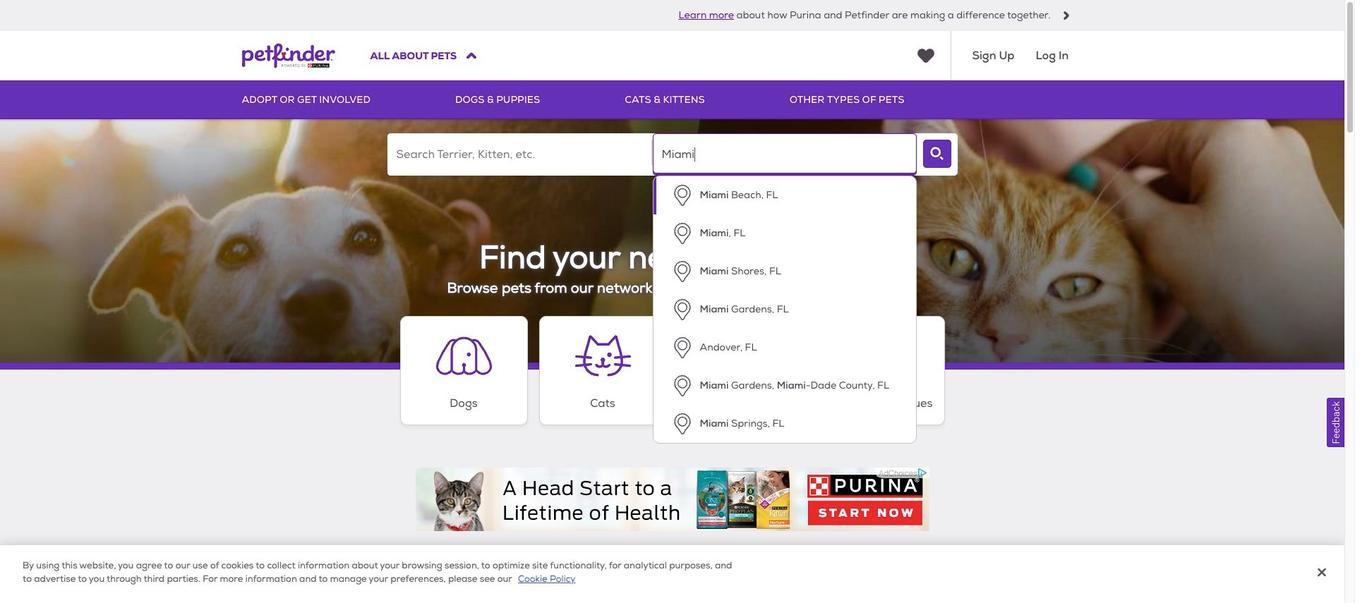 Task type: describe. For each thing, give the bounding box(es) containing it.
Search Terrier, Kitten, etc. text field
[[387, 133, 651, 176]]

location search suggestions list box
[[653, 176, 917, 444]]

advertisement element
[[415, 468, 929, 531]]

petfinder logo image
[[242, 31, 335, 80]]

primary element
[[242, 80, 1103, 119]]

9c2b2 image
[[1062, 11, 1071, 20]]



Task type: locate. For each thing, give the bounding box(es) containing it.
privacy alert dialog
[[0, 546, 1345, 604]]

Enter City, State, or ZIP text field
[[653, 133, 917, 176]]



